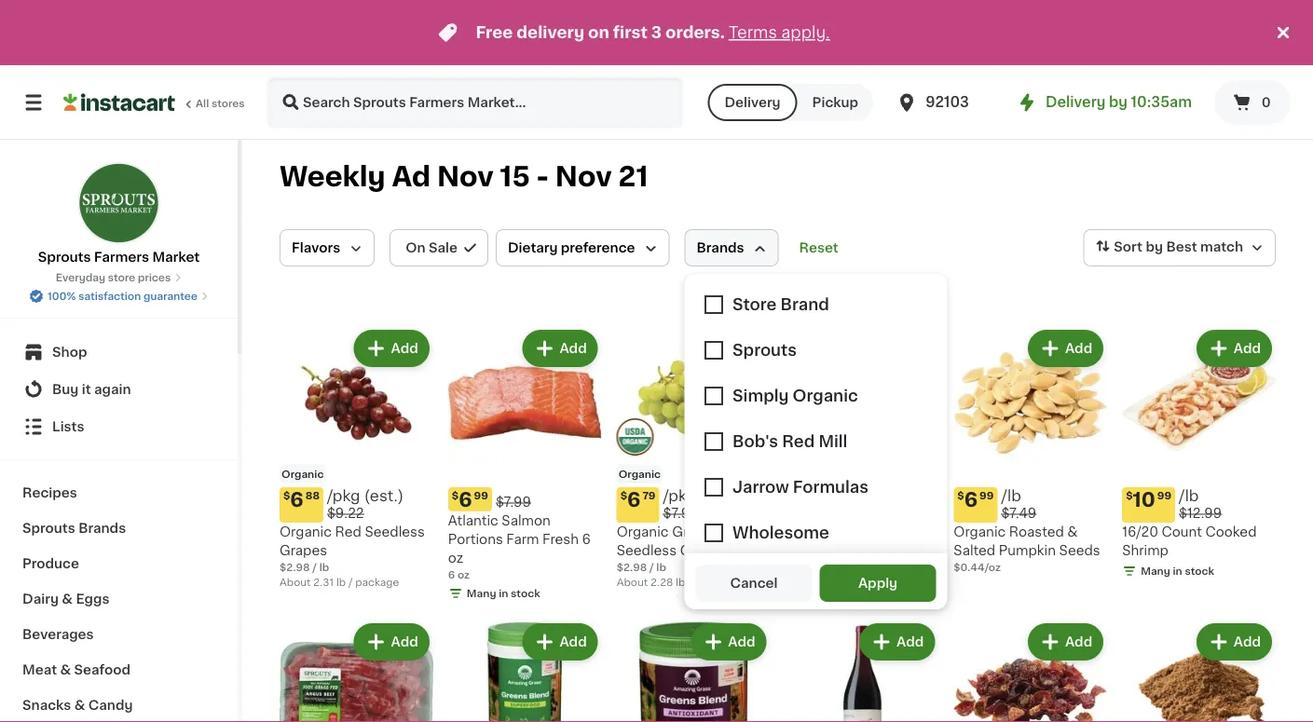 Task type: describe. For each thing, give the bounding box(es) containing it.
lb up 2.31
[[319, 563, 329, 573]]

brands inside "dropdown button"
[[697, 241, 744, 254]]

$0.44/oz
[[954, 563, 1001, 573]]

many for wild sockeye salmon previously frozen
[[804, 566, 833, 577]]

all stores
[[196, 98, 245, 109]]

6 right the fresh
[[582, 533, 591, 546]]

again
[[94, 383, 131, 396]]

$10.99 per pound original price: $12.99 element
[[1122, 487, 1276, 523]]

meat & seafood link
[[11, 652, 226, 688]]

sprouts for sprouts brands
[[22, 522, 75, 535]]

preference
[[561, 241, 635, 254]]

flavors
[[292, 241, 340, 254]]

sort
[[1114, 241, 1143, 254]]

candy
[[88, 699, 133, 712]]

salted
[[954, 545, 996, 558]]

reset
[[799, 241, 839, 254]]

add inside product group
[[1234, 342, 1261, 355]]

6 for salmon
[[459, 490, 472, 509]]

grapes for organic green seedless grapes
[[680, 545, 728, 558]]

in for wild sockeye salmon previously frozen
[[836, 566, 845, 577]]

beverages link
[[11, 617, 226, 652]]

0 horizontal spatial stock
[[511, 588, 540, 599]]

sprouts for sprouts farmers market
[[38, 251, 91, 264]]

buy it again
[[52, 383, 131, 396]]

flavors button
[[280, 229, 375, 267]]

snacks & candy
[[22, 699, 133, 712]]

sprouts farmers market logo image
[[78, 162, 160, 244]]

salmon inside $ 6 99 $7.99 atlantic salmon portions farm fresh 6 oz 6 oz
[[502, 514, 551, 527]]

& for candy
[[74, 699, 85, 712]]

limited time offer region
[[0, 0, 1272, 65]]

in for 16/20 count cooked shrimp
[[1173, 566, 1183, 577]]

/pkg for $9.22
[[327, 488, 360, 503]]

$9.22
[[327, 507, 364, 520]]

1 vertical spatial oz
[[458, 570, 470, 580]]

red
[[335, 526, 362, 539]]

farmers
[[94, 251, 149, 264]]

everyday store prices link
[[56, 270, 182, 285]]

on
[[588, 25, 609, 41]]

0 vertical spatial oz
[[448, 552, 463, 565]]

market
[[152, 251, 200, 264]]

2.31
[[313, 578, 334, 588]]

snacks
[[22, 699, 71, 712]]

apply.
[[781, 25, 830, 41]]

store
[[108, 273, 135, 283]]

lb up 2.28
[[656, 563, 666, 573]]

cancel button
[[696, 565, 812, 602]]

many in stock for 16/20 count cooked shrimp
[[1141, 566, 1215, 577]]

$6.99 per pound original price: $7.49 element
[[954, 487, 1107, 523]]

lists
[[52, 420, 84, 433]]

delivery for delivery
[[725, 96, 781, 109]]

1 nov from the left
[[437, 164, 494, 190]]

buy
[[52, 383, 79, 396]]

seafood
[[74, 664, 130, 677]]

apply
[[858, 577, 898, 590]]

& inside $ 6 99 /lb $7.49 organic roasted & salted pumpkin seeds $0.44/oz
[[1068, 526, 1078, 539]]

3
[[651, 25, 662, 41]]

0 button
[[1215, 80, 1291, 125]]

product group containing 10
[[1122, 326, 1276, 583]]

all stores link
[[63, 76, 246, 129]]

organic inside $ 6 99 /lb $7.49 organic roasted & salted pumpkin seeds $0.44/oz
[[954, 526, 1006, 539]]

$ 6 79 /pkg (est.) $7.96 organic green seedless grapes $2.98 / lb about 2.28 lb / package
[[617, 488, 740, 588]]

sprouts brands
[[22, 522, 126, 535]]

$ for $ 10 99 /lb $12.99 16/20 count cooked shrimp
[[1126, 491, 1133, 501]]

$ 6 88 /pkg (est.) $9.22 organic red seedless grapes $2.98 / lb about 2.31 lb / package
[[280, 488, 425, 588]]

on sale
[[406, 241, 458, 254]]

recipes
[[22, 487, 77, 500]]

match
[[1200, 241, 1243, 254]]

& for eggs
[[62, 593, 73, 606]]

/pkg for $7.96
[[663, 488, 696, 503]]

fresh
[[543, 533, 579, 546]]

count
[[1162, 526, 1202, 539]]

cancel
[[730, 577, 778, 590]]

dairy & eggs link
[[11, 582, 226, 617]]

79
[[643, 491, 656, 501]]

dietary
[[508, 241, 558, 254]]

92103 button
[[896, 76, 1008, 129]]

15
[[500, 164, 530, 190]]

Best match Sort by field
[[1083, 229, 1276, 267]]

dairy
[[22, 593, 59, 606]]

salmon inside "wild sockeye salmon previously frozen"
[[877, 526, 926, 539]]

delivery for delivery by 10:35am
[[1046, 96, 1106, 109]]

on sale button
[[390, 229, 488, 267]]

seedless for organic green seedless grapes
[[617, 545, 677, 558]]

100% satisfaction guarantee
[[48, 291, 197, 302]]

delivery by 10:35am link
[[1016, 91, 1192, 114]]

wild sockeye salmon previously frozen
[[785, 526, 926, 558]]

$7.49
[[1001, 507, 1037, 520]]

previously
[[785, 545, 853, 558]]

0
[[1262, 96, 1271, 109]]

frozen
[[856, 545, 900, 558]]

seedless for organic red seedless grapes
[[365, 526, 425, 539]]

$7.96
[[663, 507, 699, 520]]

16/20
[[1122, 526, 1159, 539]]

sprouts farmers market
[[38, 251, 200, 264]]

10 for $ 10 99 /lb
[[796, 490, 818, 509]]

sale
[[429, 241, 458, 254]]

99 for $ 6 99 /lb $7.49 organic roasted & salted pumpkin seeds $0.44/oz
[[980, 491, 994, 501]]

shrimp
[[1122, 545, 1169, 558]]

free
[[476, 25, 513, 41]]

10:35am
[[1131, 96, 1192, 109]]

$10.99 per pound original price: $13.99 element
[[785, 487, 939, 523]]

add button inside product group
[[1198, 332, 1270, 365]]

$ for $ 10 99 /lb
[[789, 491, 796, 501]]

roasted
[[1009, 526, 1064, 539]]

apply button
[[820, 565, 936, 602]]

$ 10 99 /lb $12.99 16/20 count cooked shrimp
[[1122, 488, 1257, 558]]

$ 10 99 /lb
[[789, 488, 862, 509]]

organic up 88
[[281, 469, 324, 479]]

produce
[[22, 557, 79, 570]]

weekly ad nov 15 - nov 21
[[280, 164, 648, 190]]



Task type: vqa. For each thing, say whether or not it's contained in the screenshot.
back within 5% Credit Back On Eligible Pickup Orders Plus, Free Pickup On Orders $35+ With Instacart+.
no



Task type: locate. For each thing, give the bounding box(es) containing it.
/lb inside $ 10 99 /lb $12.99 16/20 count cooked shrimp
[[1179, 488, 1199, 503]]

3 99 from the left
[[980, 491, 994, 501]]

$ up salted on the bottom right
[[958, 491, 964, 501]]

$ for $ 6 99 /lb $7.49 organic roasted & salted pumpkin seeds $0.44/oz
[[958, 491, 964, 501]]

everyday
[[56, 273, 105, 283]]

1 about from the left
[[280, 578, 311, 588]]

snacks & candy link
[[11, 688, 226, 722]]

cooked
[[1206, 526, 1257, 539]]

prices
[[138, 273, 171, 283]]

$2.98 down 88
[[280, 563, 310, 573]]

by for sort
[[1146, 241, 1163, 254]]

organic down 88
[[280, 526, 332, 539]]

atlantic
[[448, 514, 498, 527]]

dairy & eggs
[[22, 593, 109, 606]]

88
[[306, 491, 320, 501]]

1 horizontal spatial many
[[804, 566, 833, 577]]

2 (est.) from the left
[[700, 488, 740, 503]]

/lb up the $7.49
[[1001, 488, 1021, 503]]

$6.88 per package (estimated) original price: $9.22 element
[[280, 487, 433, 523]]

$ up "wild" on the bottom right
[[789, 491, 796, 501]]

1 horizontal spatial 10
[[1133, 490, 1156, 509]]

in inside product group
[[1173, 566, 1183, 577]]

1 horizontal spatial (est.)
[[700, 488, 740, 503]]

$ up atlantic
[[452, 491, 459, 501]]

100% satisfaction guarantee button
[[29, 285, 209, 304]]

seedless up 2.28
[[617, 545, 677, 558]]

/lb inside $ 10 99 /lb
[[842, 488, 862, 503]]

grapes inside $ 6 88 /pkg (est.) $9.22 organic red seedless grapes $2.98 / lb about 2.31 lb / package
[[280, 545, 327, 558]]

/pkg inside $ 6 88 /pkg (est.) $9.22 organic red seedless grapes $2.98 / lb about 2.31 lb / package
[[327, 488, 360, 503]]

many for 16/20 count cooked shrimp
[[1141, 566, 1171, 577]]

in down previously
[[836, 566, 845, 577]]

grapes inside $ 6 79 /pkg (est.) $7.96 organic green seedless grapes $2.98 / lb about 2.28 lb / package
[[680, 545, 728, 558]]

many inside product group
[[1141, 566, 1171, 577]]

2 horizontal spatial /lb
[[1179, 488, 1199, 503]]

2 grapes from the left
[[680, 545, 728, 558]]

1 (est.) from the left
[[364, 488, 404, 503]]

1 horizontal spatial in
[[836, 566, 845, 577]]

organic down 79 in the bottom of the page
[[617, 526, 669, 539]]

$2.98 inside $ 6 88 /pkg (est.) $9.22 organic red seedless grapes $2.98 / lb about 2.31 lb / package
[[280, 563, 310, 573]]

0 vertical spatial seedless
[[365, 526, 425, 539]]

lb
[[319, 563, 329, 573], [656, 563, 666, 573], [336, 578, 346, 588], [676, 578, 685, 588]]

/
[[312, 563, 317, 573], [650, 563, 654, 573], [348, 578, 353, 588], [688, 578, 692, 588]]

6
[[290, 490, 304, 509], [459, 490, 472, 509], [627, 490, 641, 509], [964, 490, 978, 509], [582, 533, 591, 546], [448, 570, 455, 580]]

organic up salted on the bottom right
[[954, 526, 1006, 539]]

wild
[[785, 526, 814, 539]]

1 vertical spatial by
[[1146, 241, 1163, 254]]

reset button
[[794, 229, 844, 267]]

package for organic green seedless grapes
[[695, 578, 739, 588]]

2 horizontal spatial many in stock
[[1141, 566, 1215, 577]]

/pkg up $7.96
[[663, 488, 696, 503]]

2 about from the left
[[617, 578, 648, 588]]

1 horizontal spatial nov
[[555, 164, 612, 190]]

orders.
[[666, 25, 725, 41]]

shop link
[[11, 334, 226, 371]]

0 horizontal spatial many in stock
[[467, 588, 540, 599]]

many in stock for wild sockeye salmon previously frozen
[[804, 566, 877, 577]]

stock inside product group
[[1185, 566, 1215, 577]]

weekly
[[280, 164, 386, 190]]

/ up 2.31
[[312, 563, 317, 573]]

$2.98 down 79 in the bottom of the page
[[617, 563, 647, 573]]

/pkg inside $ 6 79 /pkg (est.) $7.96 organic green seedless grapes $2.98 / lb about 2.28 lb / package
[[663, 488, 696, 503]]

99 for $ 6 99 $7.99 atlantic salmon portions farm fresh 6 oz 6 oz
[[474, 491, 488, 501]]

about inside $ 6 79 /pkg (est.) $7.96 organic green seedless grapes $2.98 / lb about 2.28 lb / package
[[617, 578, 648, 588]]

1 horizontal spatial stock
[[848, 566, 877, 577]]

$12.99
[[1179, 507, 1222, 520]]

item badge image
[[617, 418, 654, 456]]

sprouts down recipes
[[22, 522, 75, 535]]

seedless right red at the bottom left of the page
[[365, 526, 425, 539]]

$ inside $ 6 88 /pkg (est.) $9.22 organic red seedless grapes $2.98 / lb about 2.31 lb / package
[[283, 491, 290, 501]]

nov left 15
[[437, 164, 494, 190]]

0 vertical spatial brands
[[697, 241, 744, 254]]

0 horizontal spatial /lb
[[842, 488, 862, 503]]

0 horizontal spatial 10
[[796, 490, 818, 509]]

$2.98 for organic red seedless grapes
[[280, 563, 310, 573]]

stock up apply
[[848, 566, 877, 577]]

6 for $7.96
[[627, 490, 641, 509]]

many in stock inside product group
[[1141, 566, 1215, 577]]

4 99 from the left
[[1157, 491, 1172, 501]]

99 inside $ 6 99 $7.99 atlantic salmon portions farm fresh 6 oz 6 oz
[[474, 491, 488, 501]]

100%
[[48, 291, 76, 302]]

5 $ from the left
[[958, 491, 964, 501]]

1 horizontal spatial about
[[617, 578, 648, 588]]

sprouts brands link
[[11, 511, 226, 546]]

brands button
[[685, 229, 779, 267]]

6 $ from the left
[[1126, 491, 1133, 501]]

/lb up the sockeye
[[842, 488, 862, 503]]

about
[[280, 578, 311, 588], [617, 578, 648, 588]]

in
[[836, 566, 845, 577], [1173, 566, 1183, 577], [499, 588, 508, 599]]

package for organic red seedless grapes
[[355, 578, 399, 588]]

(est.) inside $ 6 79 /pkg (est.) $7.96 organic green seedless grapes $2.98 / lb about 2.28 lb / package
[[700, 488, 740, 503]]

grapes up 2.31
[[280, 545, 327, 558]]

0 horizontal spatial brands
[[78, 522, 126, 535]]

$ left 79 in the bottom of the page
[[620, 491, 627, 501]]

sort by
[[1114, 241, 1163, 254]]

meat
[[22, 664, 57, 677]]

$ inside $ 10 99 /lb
[[789, 491, 796, 501]]

many in stock down previously
[[804, 566, 877, 577]]

1 horizontal spatial delivery
[[1046, 96, 1106, 109]]

stock for wild sockeye salmon previously frozen
[[848, 566, 877, 577]]

0 horizontal spatial delivery
[[725, 96, 781, 109]]

grapes down green
[[680, 545, 728, 558]]

1 horizontal spatial brands
[[697, 241, 744, 254]]

seedless inside $ 6 79 /pkg (est.) $7.96 organic green seedless grapes $2.98 / lb about 2.28 lb / package
[[617, 545, 677, 558]]

10 for $ 10 99 /lb $12.99 16/20 count cooked shrimp
[[1133, 490, 1156, 509]]

0 horizontal spatial (est.)
[[364, 488, 404, 503]]

1 grapes from the left
[[280, 545, 327, 558]]

None search field
[[267, 76, 684, 129]]

0 horizontal spatial about
[[280, 578, 311, 588]]

2 package from the left
[[695, 578, 739, 588]]

10
[[796, 490, 818, 509], [1133, 490, 1156, 509]]

seeds
[[1059, 545, 1101, 558]]

99 up atlantic
[[474, 491, 488, 501]]

& left candy
[[74, 699, 85, 712]]

1 package from the left
[[355, 578, 399, 588]]

beverages
[[22, 628, 94, 641]]

2 horizontal spatial stock
[[1185, 566, 1215, 577]]

2 99 from the left
[[474, 491, 488, 501]]

$ inside $ 6 99 /lb $7.49 organic roasted & salted pumpkin seeds $0.44/oz
[[958, 491, 964, 501]]

instacart logo image
[[63, 91, 175, 114]]

/lb for 6
[[1001, 488, 1021, 503]]

2 $2.98 from the left
[[617, 563, 647, 573]]

/ right 2.28
[[688, 578, 692, 588]]

99 inside $ 10 99 /lb
[[820, 491, 835, 501]]

lb right 2.28
[[676, 578, 685, 588]]

0 horizontal spatial many
[[467, 588, 496, 599]]

salmon up farm
[[502, 514, 551, 527]]

$7.99
[[496, 496, 531, 509]]

1 vertical spatial seedless
[[617, 545, 677, 558]]

by right sort
[[1146, 241, 1163, 254]]

2 horizontal spatial many
[[1141, 566, 1171, 577]]

(est.) right 88
[[364, 488, 404, 503]]

$ inside $ 10 99 /lb $12.99 16/20 count cooked shrimp
[[1126, 491, 1133, 501]]

terms apply. link
[[729, 25, 830, 41]]

many down previously
[[804, 566, 833, 577]]

many down shrimp at right
[[1141, 566, 1171, 577]]

1 10 from the left
[[796, 490, 818, 509]]

10 up "wild" on the bottom right
[[796, 490, 818, 509]]

package inside $ 6 88 /pkg (est.) $9.22 organic red seedless grapes $2.98 / lb about 2.31 lb / package
[[355, 578, 399, 588]]

delivery inside button
[[725, 96, 781, 109]]

21
[[618, 164, 648, 190]]

all
[[196, 98, 209, 109]]

10 up 16/20
[[1133, 490, 1156, 509]]

organic
[[281, 469, 324, 479], [619, 469, 661, 479], [280, 526, 332, 539], [617, 526, 669, 539], [954, 526, 1006, 539]]

0 horizontal spatial seedless
[[365, 526, 425, 539]]

best match
[[1166, 241, 1243, 254]]

delivery down terms
[[725, 96, 781, 109]]

1 99 from the left
[[820, 491, 835, 501]]

$ for $ 6 99 $7.99 atlantic salmon portions farm fresh 6 oz 6 oz
[[452, 491, 459, 501]]

$2.98 for organic green seedless grapes
[[617, 563, 647, 573]]

delivery
[[1046, 96, 1106, 109], [725, 96, 781, 109]]

1 $2.98 from the left
[[280, 563, 310, 573]]

(est.) for $7.96
[[700, 488, 740, 503]]

eggs
[[76, 593, 109, 606]]

/ up 2.28
[[650, 563, 654, 573]]

in down farm
[[499, 588, 508, 599]]

-
[[536, 164, 549, 190]]

salmon up 'frozen'
[[877, 526, 926, 539]]

& right meat
[[60, 664, 71, 677]]

lb right 2.31
[[336, 578, 346, 588]]

6 up atlantic
[[459, 490, 472, 509]]

$ left 88
[[283, 491, 290, 501]]

$ inside $ 6 99 $7.99 atlantic salmon portions farm fresh 6 oz 6 oz
[[452, 491, 459, 501]]

seedless inside $ 6 88 /pkg (est.) $9.22 organic red seedless grapes $2.98 / lb about 2.31 lb / package
[[365, 526, 425, 539]]

0 horizontal spatial nov
[[437, 164, 494, 190]]

1 vertical spatial sprouts
[[22, 522, 75, 535]]

/lb inside $ 6 99 /lb $7.49 organic roasted & salted pumpkin seeds $0.44/oz
[[1001, 488, 1021, 503]]

10 inside $ 10 99 /lb $12.99 16/20 count cooked shrimp
[[1133, 490, 1156, 509]]

about for organic green seedless grapes
[[617, 578, 648, 588]]

delivery left 10:35am
[[1046, 96, 1106, 109]]

/lb up $12.99
[[1179, 488, 1199, 503]]

$2.98
[[280, 563, 310, 573], [617, 563, 647, 573]]

$6.99 original price: $7.99 element
[[448, 487, 602, 512]]

package right 2.31
[[355, 578, 399, 588]]

6 left the $7.49
[[964, 490, 978, 509]]

6 left 79 in the bottom of the page
[[627, 490, 641, 509]]

satisfaction
[[78, 291, 141, 302]]

0 horizontal spatial $2.98
[[280, 563, 310, 573]]

$ inside $ 6 79 /pkg (est.) $7.96 organic green seedless grapes $2.98 / lb about 2.28 lb / package
[[620, 491, 627, 501]]

10 inside $ 10 99 /lb
[[796, 490, 818, 509]]

sockeye
[[817, 526, 874, 539]]

service type group
[[708, 84, 873, 121]]

0 horizontal spatial package
[[355, 578, 399, 588]]

sprouts up everyday
[[38, 251, 91, 264]]

delivery button
[[708, 84, 797, 121]]

2.28
[[651, 578, 673, 588]]

about left 2.28
[[617, 578, 648, 588]]

/lb
[[842, 488, 862, 503], [1001, 488, 1021, 503], [1179, 488, 1199, 503]]

delivery by 10:35am
[[1046, 96, 1192, 109]]

0 vertical spatial sprouts
[[38, 251, 91, 264]]

1 horizontal spatial seedless
[[617, 545, 677, 558]]

3 /lb from the left
[[1179, 488, 1199, 503]]

1 /pkg from the left
[[327, 488, 360, 503]]

$ for $ 6 88 /pkg (est.) $9.22 organic red seedless grapes $2.98 / lb about 2.31 lb / package
[[283, 491, 290, 501]]

1 /lb from the left
[[842, 488, 862, 503]]

99 up the sockeye
[[820, 491, 835, 501]]

add
[[391, 342, 418, 355], [560, 342, 587, 355], [728, 342, 755, 355], [1065, 342, 1093, 355], [1234, 342, 1261, 355], [391, 636, 418, 649], [560, 636, 587, 649], [728, 636, 755, 649], [897, 636, 924, 649], [1065, 636, 1093, 649], [1234, 636, 1261, 649]]

(est.) up green
[[700, 488, 740, 503]]

0 horizontal spatial salmon
[[502, 514, 551, 527]]

portions
[[448, 533, 503, 546]]

about left 2.31
[[280, 578, 311, 588]]

3 $ from the left
[[452, 491, 459, 501]]

many in stock down farm
[[467, 588, 540, 599]]

& for seafood
[[60, 664, 71, 677]]

$ for $ 6 79 /pkg (est.) $7.96 organic green seedless grapes $2.98 / lb about 2.28 lb / package
[[620, 491, 627, 501]]

& up seeds
[[1068, 526, 1078, 539]]

(est.) for $9.22
[[364, 488, 404, 503]]

99 for $ 10 99 /lb $12.99 16/20 count cooked shrimp
[[1157, 491, 1172, 501]]

Search field
[[268, 78, 682, 127]]

1 horizontal spatial package
[[695, 578, 739, 588]]

package
[[355, 578, 399, 588], [695, 578, 739, 588]]

dietary preference button
[[496, 229, 670, 267]]

green
[[672, 526, 712, 539]]

by inside field
[[1146, 241, 1163, 254]]

2 $ from the left
[[789, 491, 796, 501]]

many down portions
[[467, 588, 496, 599]]

99 inside $ 6 99 /lb $7.49 organic roasted & salted pumpkin seeds $0.44/oz
[[980, 491, 994, 501]]

many in stock
[[804, 566, 877, 577], [1141, 566, 1215, 577], [467, 588, 540, 599]]

salmon
[[502, 514, 551, 527], [877, 526, 926, 539]]

about for organic red seedless grapes
[[280, 578, 311, 588]]

$6.79 per package (estimated) original price: $7.96 element
[[617, 487, 770, 523]]

many in stock down shrimp at right
[[1141, 566, 1215, 577]]

6 down portions
[[448, 570, 455, 580]]

in down count
[[1173, 566, 1183, 577]]

grapes
[[280, 545, 327, 558], [680, 545, 728, 558]]

0 horizontal spatial by
[[1109, 96, 1128, 109]]

it
[[82, 383, 91, 396]]

stock down count
[[1185, 566, 1215, 577]]

terms
[[729, 25, 777, 41]]

99 inside $ 10 99 /lb $12.99 16/20 count cooked shrimp
[[1157, 491, 1172, 501]]

meat & seafood
[[22, 664, 130, 677]]

99 for $ 10 99 /lb
[[820, 491, 835, 501]]

2 /pkg from the left
[[663, 488, 696, 503]]

99 up salted on the bottom right
[[980, 491, 994, 501]]

recipes link
[[11, 475, 226, 511]]

/pkg up $9.22
[[327, 488, 360, 503]]

about inside $ 6 88 /pkg (est.) $9.22 organic red seedless grapes $2.98 / lb about 2.31 lb / package
[[280, 578, 311, 588]]

grapes for organic red seedless grapes
[[280, 545, 327, 558]]

92103
[[926, 96, 969, 109]]

dietary preference
[[508, 241, 635, 254]]

delivery
[[517, 25, 585, 41]]

stores
[[212, 98, 245, 109]]

1 horizontal spatial $2.98
[[617, 563, 647, 573]]

pumpkin
[[999, 545, 1056, 558]]

seedless
[[365, 526, 425, 539], [617, 545, 677, 558]]

$ 6 99 /lb $7.49 organic roasted & salted pumpkin seeds $0.44/oz
[[954, 488, 1101, 573]]

/ right 2.31
[[348, 578, 353, 588]]

$ 6 99 $7.99 atlantic salmon portions farm fresh 6 oz 6 oz
[[448, 490, 591, 580]]

4 $ from the left
[[620, 491, 627, 501]]

package inside $ 6 79 /pkg (est.) $7.96 organic green seedless grapes $2.98 / lb about 2.28 lb / package
[[695, 578, 739, 588]]

1 $ from the left
[[283, 491, 290, 501]]

(est.) inside $ 6 88 /pkg (est.) $9.22 organic red seedless grapes $2.98 / lb about 2.31 lb / package
[[364, 488, 404, 503]]

stock down farm
[[511, 588, 540, 599]]

& left eggs
[[62, 593, 73, 606]]

1 horizontal spatial salmon
[[877, 526, 926, 539]]

6 inside $ 6 79 /pkg (est.) $7.96 organic green seedless grapes $2.98 / lb about 2.28 lb / package
[[627, 490, 641, 509]]

shop
[[52, 346, 87, 359]]

organic inside $ 6 88 /pkg (est.) $9.22 organic red seedless grapes $2.98 / lb about 2.31 lb / package
[[280, 526, 332, 539]]

nov right -
[[555, 164, 612, 190]]

oz
[[448, 552, 463, 565], [458, 570, 470, 580]]

/lb for 10
[[1179, 488, 1199, 503]]

6 inside $ 6 88 /pkg (est.) $9.22 organic red seedless grapes $2.98 / lb about 2.31 lb / package
[[290, 490, 304, 509]]

6 left 88
[[290, 490, 304, 509]]

6 inside $ 6 99 /lb $7.49 organic roasted & salted pumpkin seeds $0.44/oz
[[964, 490, 978, 509]]

2 /lb from the left
[[1001, 488, 1021, 503]]

2 10 from the left
[[1133, 490, 1156, 509]]

$2.98 inside $ 6 79 /pkg (est.) $7.96 organic green seedless grapes $2.98 / lb about 2.28 lb / package
[[617, 563, 647, 573]]

2 nov from the left
[[555, 164, 612, 190]]

6 for organic
[[964, 490, 978, 509]]

1 horizontal spatial many in stock
[[804, 566, 877, 577]]

6 for $9.22
[[290, 490, 304, 509]]

0 horizontal spatial /pkg
[[327, 488, 360, 503]]

organic inside $ 6 79 /pkg (est.) $7.96 organic green seedless grapes $2.98 / lb about 2.28 lb / package
[[617, 526, 669, 539]]

1 horizontal spatial grapes
[[680, 545, 728, 558]]

99 up count
[[1157, 491, 1172, 501]]

guarantee
[[143, 291, 197, 302]]

pickup button
[[797, 84, 873, 121]]

organic up 79 in the bottom of the page
[[619, 469, 661, 479]]

2 horizontal spatial in
[[1173, 566, 1183, 577]]

first
[[613, 25, 648, 41]]

pickup
[[812, 96, 859, 109]]

0 horizontal spatial in
[[499, 588, 508, 599]]

1 horizontal spatial by
[[1146, 241, 1163, 254]]

1 horizontal spatial /pkg
[[663, 488, 696, 503]]

add button
[[356, 332, 428, 365], [524, 332, 596, 365], [693, 332, 765, 365], [1030, 332, 1102, 365], [1198, 332, 1270, 365], [356, 625, 428, 659], [524, 625, 596, 659], [693, 625, 765, 659], [861, 625, 933, 659], [1030, 625, 1102, 659], [1198, 625, 1270, 659]]

1 horizontal spatial /lb
[[1001, 488, 1021, 503]]

$ up 16/20
[[1126, 491, 1133, 501]]

0 horizontal spatial grapes
[[280, 545, 327, 558]]

package right 2.28
[[695, 578, 739, 588]]

0 vertical spatial by
[[1109, 96, 1128, 109]]

1 vertical spatial brands
[[78, 522, 126, 535]]

stock for 16/20 count cooked shrimp
[[1185, 566, 1215, 577]]

stock
[[848, 566, 877, 577], [1185, 566, 1215, 577], [511, 588, 540, 599]]

by
[[1109, 96, 1128, 109], [1146, 241, 1163, 254]]

product group
[[280, 326, 433, 590], [448, 326, 602, 605], [617, 326, 770, 590], [954, 326, 1107, 575], [1122, 326, 1276, 583], [280, 620, 433, 722], [448, 620, 602, 722], [617, 620, 770, 722], [785, 620, 939, 722], [954, 620, 1107, 722], [1122, 620, 1276, 722]]

by left 10:35am
[[1109, 96, 1128, 109]]

by for delivery
[[1109, 96, 1128, 109]]



